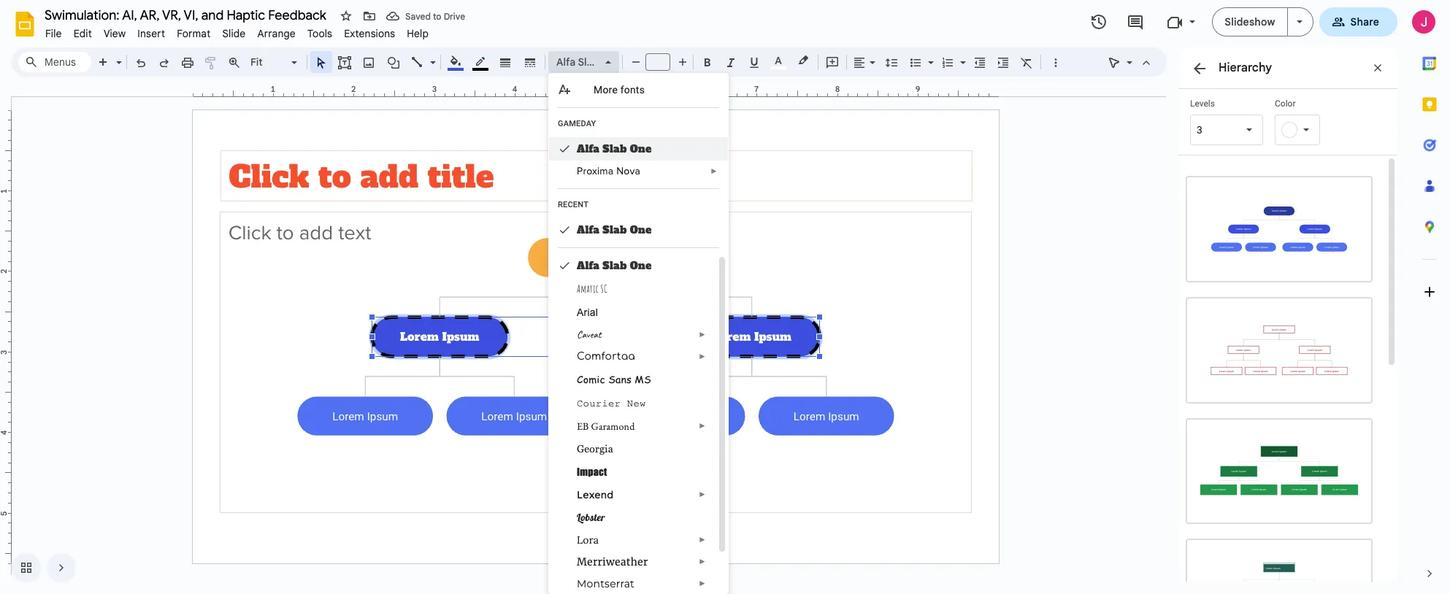 Task type: describe. For each thing, give the bounding box(es) containing it.
georgia
[[577, 443, 614, 455]]

new slide with layout image
[[112, 53, 122, 58]]

proxima nova
[[577, 165, 641, 178]]

share button
[[1320, 7, 1398, 37]]

slide menu item
[[217, 25, 252, 42]]

slab down recent menu item
[[603, 223, 627, 237]]

tools menu item
[[302, 25, 338, 42]]

comfortaa
[[577, 351, 636, 362]]

eb
[[577, 420, 589, 433]]

levels
[[1191, 99, 1215, 109]]

slab up sc
[[603, 259, 627, 273]]

Team hierarchy with three levels with outline on rectangles. Accent color: #db4437, close to light red berry 1. radio
[[1179, 290, 1381, 411]]

Zoom text field
[[248, 52, 289, 72]]

format menu item
[[171, 25, 217, 42]]

alfa slab one down recent menu item
[[577, 223, 652, 237]]

hierarchy
[[1219, 61, 1273, 75]]

color
[[1275, 99, 1296, 109]]

► for montserrat
[[699, 580, 706, 588]]

extensions
[[344, 27, 395, 40]]

proxima
[[577, 165, 614, 178]]

menu bar banner
[[0, 0, 1451, 595]]

alfa inside option
[[557, 56, 576, 69]]

to
[[433, 11, 442, 22]]

alfa slab one up sc
[[577, 259, 652, 273]]

insert
[[138, 27, 165, 40]]

insert image image
[[360, 52, 377, 72]]

Star checkbox
[[336, 6, 356, 26]]

border weight list. 4px selected. option
[[497, 52, 514, 72]]

Font size text field
[[646, 53, 670, 71]]

alfa up proxima
[[577, 142, 600, 156]]

fonts
[[621, 84, 645, 96]]

sans
[[609, 373, 632, 386]]

► for lora
[[699, 536, 706, 544]]

garamond
[[591, 420, 635, 433]]

► for comfortaa
[[699, 353, 706, 361]]

► for merriweather
[[699, 558, 706, 566]]

new
[[627, 398, 646, 410]]

file
[[45, 27, 62, 40]]

alfa slab one up proxima nova
[[577, 142, 652, 156]]

one inside alfa slab one option
[[602, 56, 621, 69]]

courier new
[[577, 398, 646, 410]]

recent
[[558, 200, 589, 210]]

menu bar inside menu bar banner
[[39, 19, 435, 43]]

arial
[[577, 307, 598, 318]]

Team hierarchy with three levels with rectangles. Accent color: #0f9d58, close to green 11. radio
[[1179, 411, 1381, 532]]

saved
[[405, 11, 431, 22]]

lobster
[[577, 511, 605, 524]]

amatic
[[577, 283, 599, 295]]

impact
[[577, 466, 607, 478]]

main toolbar
[[91, 0, 1067, 302]]

sc
[[601, 283, 608, 295]]

share
[[1351, 15, 1380, 28]]

► for eb garamond
[[699, 422, 706, 430]]

nova
[[617, 165, 641, 178]]

ms
[[635, 373, 651, 386]]

slab up proxima nova
[[603, 142, 627, 156]]

tab list inside menu bar banner
[[1410, 43, 1451, 554]]

Font size field
[[646, 53, 676, 75]]

slideshow
[[1225, 15, 1276, 28]]

recent menu item
[[549, 195, 728, 218]]

saved to drive button
[[383, 6, 469, 26]]

lexend
[[577, 489, 614, 502]]

arrange
[[257, 27, 296, 40]]

mode and view toolbar
[[1103, 47, 1159, 77]]

help
[[407, 27, 429, 40]]

menu containing alfa slab one
[[549, 73, 729, 595]]

edit menu item
[[68, 25, 98, 42]]



Task type: vqa. For each thing, say whether or not it's contained in the screenshot.
'tab list' in Menu bar banner
yes



Task type: locate. For each thing, give the bounding box(es) containing it.
option group
[[1179, 156, 1386, 595]]

start slideshow (⌘+enter) image
[[1297, 20, 1303, 23]]

highlight color image
[[796, 52, 812, 69]]

3
[[1197, 124, 1203, 136]]

► for proxima nova
[[711, 167, 718, 175]]

Team hierarchy with three levels with rectangles and left aligned titles. Accent color: #26a69a, close to green 11. radio
[[1179, 532, 1381, 595]]

slab inside option
[[578, 56, 599, 69]]

Menus field
[[18, 52, 91, 72]]

alfa
[[557, 56, 576, 69], [577, 142, 600, 156], [577, 223, 600, 237], [577, 259, 600, 273]]

border dash list. line dash: dash selected. option
[[522, 52, 539, 72]]

text color image
[[771, 52, 787, 69]]

insert menu item
[[132, 25, 171, 42]]

Team hierarchy with three levels with rounded rectangles. Accent color: #4285f4, close to cornflower blue. radio
[[1179, 169, 1381, 290]]

slab up the more
[[578, 56, 599, 69]]

slideshow button
[[1213, 7, 1288, 37]]

merriweather
[[577, 556, 648, 569]]

menu bar
[[39, 19, 435, 43]]

edit
[[74, 27, 92, 40]]

gameday menu item
[[558, 118, 693, 133]]

caveat
[[577, 329, 602, 341]]

shape image
[[385, 52, 402, 72]]

arrange menu item
[[252, 25, 302, 42]]

alfa slab one inside main toolbar
[[557, 56, 621, 69]]

► for lexend
[[699, 491, 706, 499]]

gameday
[[558, 119, 596, 129]]

alfa slab one up the more
[[557, 56, 621, 69]]

saved to drive
[[405, 11, 465, 22]]

►
[[711, 167, 718, 175], [699, 331, 706, 339], [699, 353, 706, 361], [699, 422, 706, 430], [699, 491, 706, 499], [699, 536, 706, 544], [699, 558, 706, 566], [699, 580, 706, 588]]

alfa slab one
[[557, 56, 621, 69], [577, 142, 652, 156], [577, 223, 652, 237], [577, 259, 652, 273]]

border color: black image
[[472, 52, 489, 71]]

Rename text field
[[39, 6, 335, 23]]

alfa right border dash list. line dash: dash selected. option
[[557, 56, 576, 69]]

comic
[[577, 373, 605, 386]]

color button
[[1275, 98, 1348, 145]]

line & paragraph spacing image
[[884, 52, 900, 72]]

fill color: #0d5ddf, close to dark cornflower blue 2 image
[[447, 52, 464, 71]]

extensions menu item
[[338, 25, 401, 42]]

tab list
[[1410, 43, 1451, 554]]

help menu item
[[401, 25, 435, 42]]

drive
[[444, 11, 465, 22]]

file menu item
[[39, 25, 68, 42]]

alfa slab one option
[[557, 52, 621, 72]]

format
[[177, 27, 211, 40]]

slide
[[222, 27, 246, 40]]

slab
[[578, 56, 599, 69], [603, 142, 627, 156], [603, 223, 627, 237], [603, 259, 627, 273]]

application
[[0, 0, 1451, 595]]

one
[[602, 56, 621, 69], [630, 142, 652, 156], [630, 223, 652, 237], [630, 259, 652, 273]]

Zoom field
[[246, 52, 304, 73]]

application containing hierarchy
[[0, 0, 1451, 595]]

montserrat
[[577, 578, 635, 591]]

menu
[[549, 73, 729, 595]]

hierarchy section
[[1179, 47, 1398, 595]]

option group inside hierarchy section
[[1179, 156, 1386, 595]]

view
[[104, 27, 126, 40]]

lora
[[577, 534, 599, 547]]

► for caveat
[[699, 331, 706, 339]]

more
[[594, 84, 618, 96]]

alfa down recent
[[577, 223, 600, 237]]

view menu item
[[98, 25, 132, 42]]

amatic sc
[[577, 283, 608, 295]]

eb garamond
[[577, 420, 635, 433]]

more fonts
[[594, 84, 645, 96]]

comic sans ms
[[577, 373, 651, 386]]

courier
[[577, 398, 621, 410]]

alfa up amatic
[[577, 259, 600, 273]]

levels list box
[[1191, 98, 1264, 145]]

navigation
[[0, 542, 76, 595]]

menu bar containing file
[[39, 19, 435, 43]]

tools
[[307, 27, 332, 40]]



